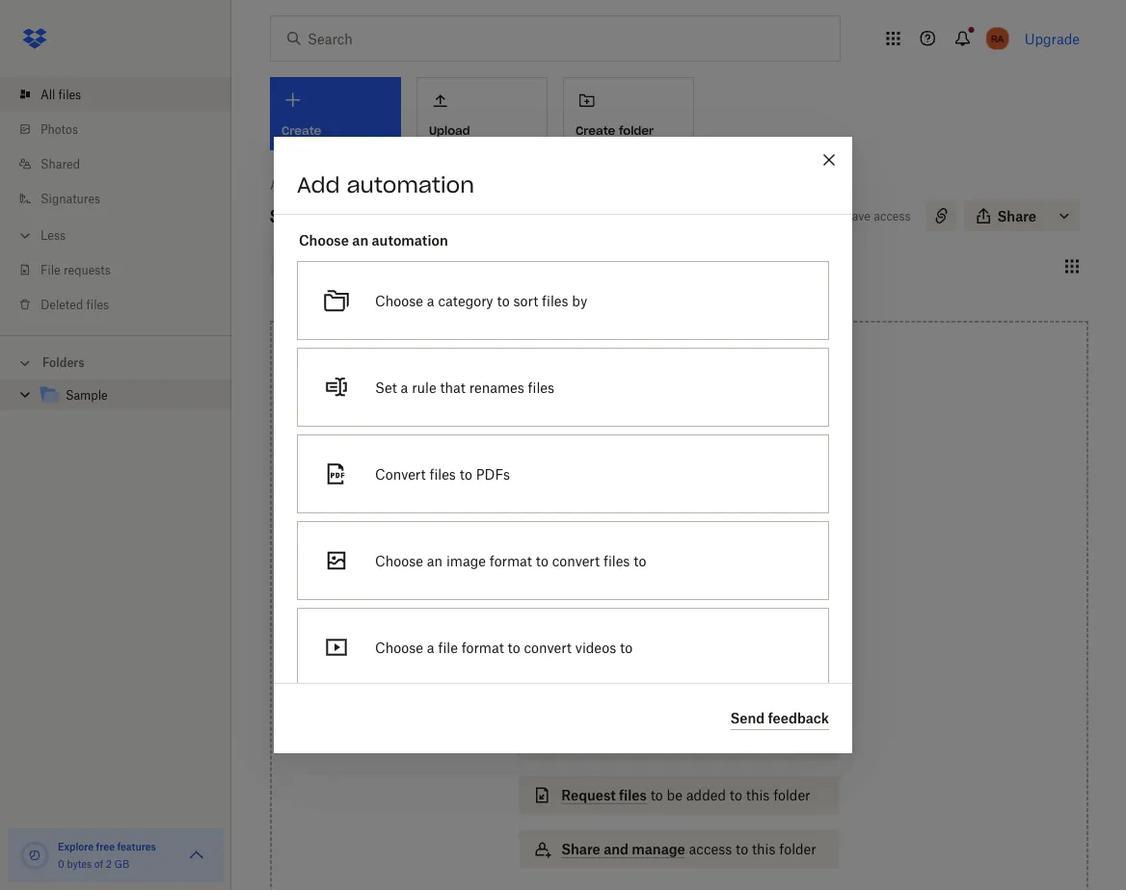 Task type: locate. For each thing, give the bounding box(es) containing it.
files left be
[[619, 788, 647, 804]]

0 vertical spatial all
[[40, 87, 55, 102]]

0 horizontal spatial share
[[561, 842, 600, 858]]

dropbox image
[[15, 19, 54, 58]]

1 vertical spatial automation
[[372, 232, 448, 248]]

share
[[997, 208, 1036, 224], [561, 842, 600, 858]]

content
[[713, 631, 764, 647]]

drop
[[597, 512, 629, 528]]

more ways to add content
[[594, 631, 764, 647]]

all left add
[[270, 178, 285, 192]]

0 vertical spatial share
[[997, 208, 1036, 224]]

and
[[604, 842, 628, 858]]

share inside more ways to add content element
[[561, 842, 600, 858]]

all files link up 'shared' link
[[15, 77, 231, 112]]

an left image
[[427, 553, 443, 569]]

file requests link
[[15, 253, 231, 287]]

files left here
[[632, 512, 660, 528]]

sort
[[513, 293, 538, 309]]

0 vertical spatial automation
[[347, 172, 474, 199]]

quota usage element
[[19, 841, 50, 872]]

sample link
[[39, 383, 216, 409]]

1 vertical spatial share
[[561, 842, 600, 858]]

files inside list item
[[58, 87, 81, 102]]

all files link up 'recents' button
[[270, 175, 311, 195]]

1 vertical spatial all
[[270, 178, 285, 192]]

choose for choose an automation
[[299, 232, 349, 248]]

choose a category to sort files by
[[375, 293, 587, 309]]

0 vertical spatial an
[[352, 232, 368, 248]]

0 vertical spatial all files link
[[15, 77, 231, 112]]

sample
[[270, 205, 336, 227], [66, 389, 108, 403]]

format
[[490, 553, 532, 569], [461, 640, 504, 656]]

0 horizontal spatial an
[[352, 232, 368, 248]]

choose
[[299, 232, 349, 248], [375, 293, 423, 309], [375, 553, 423, 569], [375, 640, 423, 656]]

create folder button
[[563, 77, 694, 150]]

feedback
[[768, 711, 829, 727]]

0 horizontal spatial all files link
[[15, 77, 231, 112]]

convert down drop
[[552, 553, 600, 569]]

1 horizontal spatial share
[[997, 208, 1036, 224]]

to
[[497, 293, 510, 309], [460, 466, 472, 483], [696, 512, 710, 528], [536, 553, 548, 569], [634, 553, 646, 569], [668, 631, 682, 647], [508, 640, 520, 656], [620, 640, 633, 656], [650, 788, 663, 804], [730, 788, 742, 804], [736, 842, 748, 858]]

file requests
[[40, 263, 111, 277]]

folders button
[[0, 348, 231, 376]]

0 vertical spatial access
[[874, 209, 911, 223]]

to right added
[[730, 788, 742, 804]]

0 horizontal spatial all files
[[40, 87, 81, 102]]

1 horizontal spatial all
[[270, 178, 285, 192]]

1 vertical spatial sample
[[66, 389, 108, 403]]

gb
[[114, 859, 129, 871]]

all up photos on the top of the page
[[40, 87, 55, 102]]

choose left image
[[375, 553, 423, 569]]

automation up the 'starred'
[[372, 232, 448, 248]]

folder
[[619, 123, 654, 138], [640, 680, 677, 696], [773, 788, 810, 804], [779, 842, 816, 858]]

1 vertical spatial a
[[401, 379, 408, 396]]

a left category
[[427, 293, 434, 309]]

files
[[58, 87, 81, 102], [288, 178, 311, 192], [542, 293, 568, 309], [86, 297, 109, 312], [528, 379, 554, 396], [429, 466, 456, 483], [632, 512, 660, 528], [603, 553, 630, 569], [619, 788, 647, 804]]

set a rule that renames files
[[375, 379, 554, 396]]

1 vertical spatial format
[[461, 640, 504, 656]]

this
[[613, 680, 636, 696], [746, 788, 770, 804], [752, 842, 776, 858]]

only you have access
[[793, 209, 911, 223]]

choose left file
[[375, 640, 423, 656]]

share inside button
[[997, 208, 1036, 224]]

shared link
[[15, 147, 231, 181]]

access for have
[[874, 209, 911, 223]]

more ways to add content element
[[515, 628, 843, 888]]

a for rule
[[401, 379, 408, 396]]

1 horizontal spatial all files link
[[270, 175, 311, 195]]

0 vertical spatial a
[[427, 293, 434, 309]]

1 horizontal spatial all files
[[270, 178, 311, 192]]

choose down 'starred' button
[[375, 293, 423, 309]]

a left file
[[427, 640, 434, 656]]

this right access
[[613, 680, 636, 696]]

1 horizontal spatial an
[[427, 553, 443, 569]]

1 vertical spatial convert
[[524, 640, 572, 656]]

shared
[[40, 157, 80, 171]]

format right image
[[490, 553, 532, 569]]

access inside more ways to add content element
[[689, 842, 732, 858]]

format right file
[[461, 640, 504, 656]]

access this folder from your desktop
[[561, 680, 797, 696]]

0 vertical spatial format
[[490, 553, 532, 569]]

to left add
[[668, 631, 682, 647]]

only
[[793, 209, 819, 223]]

choose for choose a file format to convert videos to
[[375, 640, 423, 656]]

convert for files
[[552, 553, 600, 569]]

starred button
[[353, 251, 425, 282]]

desktop
[[746, 680, 797, 696]]

a right set
[[401, 379, 408, 396]]

photos link
[[15, 112, 231, 147]]

deleted files
[[40, 297, 109, 312]]

add automation
[[297, 172, 474, 199]]

2 vertical spatial a
[[427, 640, 434, 656]]

add
[[297, 172, 340, 199]]

of
[[94, 859, 103, 871]]

1 horizontal spatial sample
[[270, 205, 336, 227]]

a
[[427, 293, 434, 309], [401, 379, 408, 396], [427, 640, 434, 656]]

0 vertical spatial convert
[[552, 553, 600, 569]]

explore
[[58, 841, 94, 853]]

all files up photos on the top of the page
[[40, 87, 81, 102]]

to right videos at the right of the page
[[620, 640, 633, 656]]

signatures
[[40, 191, 100, 206]]

add
[[685, 631, 710, 647]]

an
[[352, 232, 368, 248], [427, 553, 443, 569]]

recents button
[[270, 251, 345, 282]]

this right added
[[746, 788, 770, 804]]

free
[[96, 841, 115, 853]]

1 horizontal spatial access
[[874, 209, 911, 223]]

convert for videos
[[524, 640, 572, 656]]

automation up choose an automation
[[347, 172, 474, 199]]

files up photos on the top of the page
[[58, 87, 81, 102]]

deleted
[[40, 297, 83, 312]]

0 horizontal spatial access
[[689, 842, 732, 858]]

files right 'deleted'
[[86, 297, 109, 312]]

choose an automation
[[299, 232, 448, 248]]

all
[[40, 87, 55, 102], [270, 178, 285, 192]]

access right manage
[[689, 842, 732, 858]]

0 vertical spatial all files
[[40, 87, 81, 102]]

sample down add
[[270, 205, 336, 227]]

sample down folders
[[66, 389, 108, 403]]

image
[[446, 553, 486, 569]]

list
[[0, 66, 231, 336]]

convert left videos at the right of the page
[[524, 640, 572, 656]]

0 vertical spatial this
[[613, 680, 636, 696]]

convert files to pdfs
[[375, 466, 510, 483]]

1 vertical spatial access
[[689, 842, 732, 858]]

choose an image format to convert files to
[[375, 553, 646, 569]]

this down request files to be added to this folder
[[752, 842, 776, 858]]

all files link
[[15, 77, 231, 112], [270, 175, 311, 195]]

access right have
[[874, 209, 911, 223]]

by
[[572, 293, 587, 309]]

deleted files link
[[15, 287, 231, 322]]

add automation dialog
[[274, 137, 852, 869]]

access for manage
[[689, 842, 732, 858]]

0 vertical spatial sample
[[270, 205, 336, 227]]

convert
[[552, 553, 600, 569], [524, 640, 572, 656]]

1 vertical spatial an
[[427, 553, 443, 569]]

choose up recents
[[299, 232, 349, 248]]

to down request files to be added to this folder
[[736, 842, 748, 858]]

a for file
[[427, 640, 434, 656]]

access
[[874, 209, 911, 223], [689, 842, 732, 858]]

an up the 'starred'
[[352, 232, 368, 248]]

0 horizontal spatial all
[[40, 87, 55, 102]]

all files up 'recents' button
[[270, 178, 311, 192]]

automation
[[347, 172, 474, 199], [372, 232, 448, 248]]

all files
[[40, 87, 81, 102], [270, 178, 311, 192]]

to left be
[[650, 788, 663, 804]]

send feedback
[[730, 711, 829, 727]]



Task type: describe. For each thing, give the bounding box(es) containing it.
a for category
[[427, 293, 434, 309]]

all files list item
[[0, 77, 231, 112]]

2
[[106, 859, 112, 871]]

file
[[438, 640, 458, 656]]

an for automation
[[352, 232, 368, 248]]

to left sort
[[497, 293, 510, 309]]

0
[[58, 859, 64, 871]]

recents
[[285, 259, 329, 274]]

convert
[[375, 466, 426, 483]]

rule
[[412, 379, 436, 396]]

choose for choose an image format to convert files to
[[375, 553, 423, 569]]

less
[[40, 228, 66, 242]]

renames
[[469, 379, 524, 396]]

1 vertical spatial all files link
[[270, 175, 311, 195]]

all inside list item
[[40, 87, 55, 102]]

bytes
[[67, 859, 92, 871]]

that
[[440, 379, 466, 396]]

files right convert at left
[[429, 466, 456, 483]]

share for share and manage access to this folder
[[561, 842, 600, 858]]

format for file
[[461, 640, 504, 656]]

requests
[[64, 263, 111, 277]]

send feedback button
[[730, 708, 829, 731]]

create folder
[[576, 123, 654, 138]]

request files to be added to this folder
[[561, 788, 810, 804]]

1 vertical spatial all files
[[270, 178, 311, 192]]

list containing all files
[[0, 66, 231, 336]]

upgrade
[[1025, 30, 1080, 47]]

drop files here to upload,
[[597, 512, 762, 528]]

1 vertical spatial this
[[746, 788, 770, 804]]

upload,
[[713, 512, 762, 528]]

to left pdfs
[[460, 466, 472, 483]]

upgrade link
[[1025, 30, 1080, 47]]

pdfs
[[476, 466, 510, 483]]

have
[[845, 209, 871, 223]]

to right here
[[696, 512, 710, 528]]

files up recents
[[288, 178, 311, 192]]

here
[[663, 512, 693, 528]]

send
[[730, 711, 765, 727]]

create
[[576, 123, 615, 138]]

files left by
[[542, 293, 568, 309]]

files down drop
[[603, 553, 630, 569]]

format for image
[[490, 553, 532, 569]]

manage
[[632, 842, 685, 858]]

an for image
[[427, 553, 443, 569]]

access
[[561, 680, 609, 696]]

photos
[[40, 122, 78, 136]]

2 vertical spatial this
[[752, 842, 776, 858]]

to right image
[[536, 553, 548, 569]]

to down drop files here to upload, at the right of the page
[[634, 553, 646, 569]]

share button
[[965, 201, 1048, 231]]

files inside more ways to add content element
[[619, 788, 647, 804]]

choose for choose a category to sort files by
[[375, 293, 423, 309]]

signatures link
[[15, 181, 231, 216]]

0 horizontal spatial sample
[[66, 389, 108, 403]]

added
[[686, 788, 726, 804]]

category
[[438, 293, 493, 309]]

features
[[117, 841, 156, 853]]

more
[[594, 631, 628, 647]]

file
[[40, 263, 60, 277]]

ways
[[632, 631, 665, 647]]

choose a file format to convert videos to
[[375, 640, 633, 656]]

folders
[[42, 356, 84, 370]]

you
[[822, 209, 842, 223]]

set
[[375, 379, 397, 396]]

your
[[715, 680, 743, 696]]

all files inside list item
[[40, 87, 81, 102]]

starred
[[368, 259, 410, 274]]

request
[[561, 788, 616, 804]]

share and manage access to this folder
[[561, 842, 816, 858]]

be
[[667, 788, 683, 804]]

explore free features 0 bytes of 2 gb
[[58, 841, 156, 871]]

less image
[[15, 226, 35, 245]]

videos
[[575, 640, 616, 656]]

from
[[681, 680, 711, 696]]

share for share
[[997, 208, 1036, 224]]

files right renames
[[528, 379, 554, 396]]

to right file
[[508, 640, 520, 656]]

folder inside create folder 'button'
[[619, 123, 654, 138]]



Task type: vqa. For each thing, say whether or not it's contained in the screenshot.
the rightmost All files link
yes



